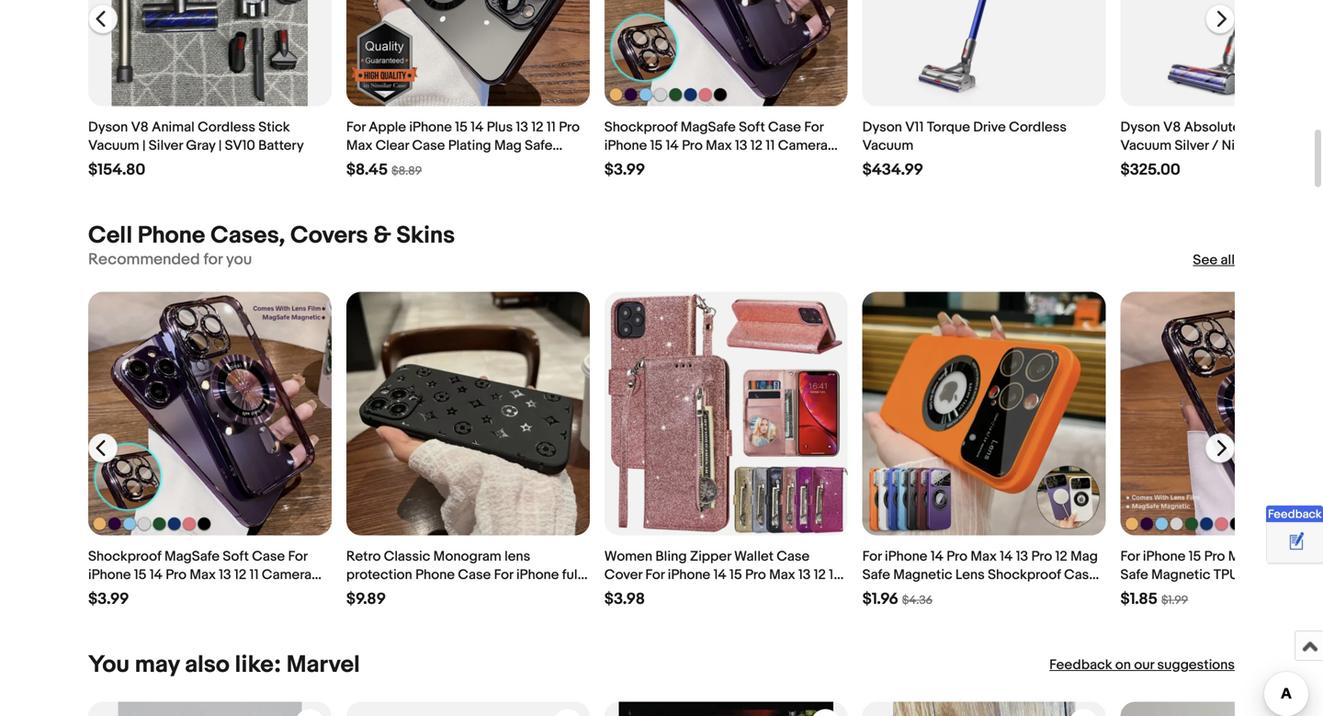 Task type: vqa. For each thing, say whether or not it's contained in the screenshot.
Dyson inside Dyson V11 Torque Drive Cordless Vacuum $434.99
yes



Task type: locate. For each thing, give the bounding box(es) containing it.
1 horizontal spatial soft
[[739, 119, 766, 136]]

14
[[471, 119, 484, 136], [666, 138, 679, 154], [931, 548, 944, 565], [1001, 548, 1014, 565], [1258, 548, 1271, 565], [150, 567, 163, 583], [714, 567, 727, 583]]

cover
[[347, 156, 385, 173], [637, 156, 676, 173], [605, 567, 643, 583], [121, 585, 159, 602], [863, 585, 901, 602]]

v8
[[131, 119, 149, 136], [1164, 119, 1182, 136]]

$154.80 text field
[[88, 161, 146, 180]]

shockproof magsafe soft case for iphone 15 14 pro max 13 12 11 camera lens cover
[[605, 119, 828, 173], [88, 548, 312, 602]]

dyson inside dyson v8 absolute cordless stic $325.00
[[1121, 119, 1161, 136]]

iphone up magnetic
[[885, 548, 928, 565]]

max inside for iphone 14 pro max 14 13 pro 12 mag safe magnetic lens shockproof case cover
[[971, 548, 997, 565]]

soft for $3.99 text box
[[739, 119, 766, 136]]

1 horizontal spatial shockproof magsafe soft case for iphone 15 14 pro max 13 12 11 camera lens cover
[[605, 119, 828, 173]]

2 horizontal spatial cordless
[[1244, 119, 1302, 136]]

vacuum up $434.99 text box
[[863, 138, 914, 154]]

1 horizontal spatial dyson
[[863, 119, 903, 136]]

$9.89 text field
[[347, 590, 386, 609]]

camera
[[778, 138, 828, 154], [262, 567, 312, 583]]

feedback up m
[[1269, 508, 1323, 522]]

lens inside for iphone 14 pro max 14 13 pro 12 mag safe magnetic lens shockproof case cover
[[956, 567, 985, 583]]

2 horizontal spatial dyson
[[1121, 119, 1161, 136]]

0 horizontal spatial cordless
[[198, 119, 256, 136]]

1 | from the left
[[142, 138, 146, 154]]

0 horizontal spatial $3.99
[[88, 590, 129, 609]]

$3.99 for $3.99 text box
[[605, 161, 646, 180]]

1 horizontal spatial camera
[[778, 138, 828, 154]]

$3.99
[[605, 161, 646, 180], [88, 590, 129, 609]]

1 vertical spatial safe
[[863, 567, 891, 583]]

0 horizontal spatial lens
[[88, 585, 118, 602]]

1 horizontal spatial v8
[[1164, 119, 1182, 136]]

dyson
[[88, 119, 128, 136], [863, 119, 903, 136], [1121, 119, 1161, 136]]

$1.99
[[1162, 593, 1189, 608]]

dyson v11 torque drive cordless vacuum $434.99
[[863, 119, 1067, 180]]

iphone down bling
[[668, 567, 711, 583]]

1 horizontal spatial phone
[[416, 567, 455, 583]]

2 horizontal spatial shockproof
[[988, 567, 1062, 583]]

1 vertical spatial lens
[[956, 567, 985, 583]]

max
[[347, 138, 373, 154], [706, 138, 732, 154], [971, 548, 997, 565], [1229, 548, 1255, 565], [190, 567, 216, 583], [770, 567, 796, 583]]

1 horizontal spatial cordless
[[1010, 119, 1067, 136]]

2 cordless from the left
[[1010, 119, 1067, 136]]

11
[[547, 119, 556, 136], [766, 138, 775, 154], [1305, 548, 1314, 565], [250, 567, 259, 583], [830, 567, 839, 583]]

0 vertical spatial shockproof magsafe soft case for iphone 15 14 pro max 13 12 11 camera lens cover
[[605, 119, 828, 173]]

soft for $3.99 text field
[[223, 548, 249, 565]]

dyson up $154.80 text field
[[88, 119, 128, 136]]

0 horizontal spatial shockproof magsafe soft case for iphone 15 14 pro max 13 12 11 camera lens cover
[[88, 548, 312, 602]]

shockproof for $3.99 text box
[[605, 119, 678, 136]]

like:
[[235, 651, 281, 679]]

0 horizontal spatial |
[[142, 138, 146, 154]]

0 horizontal spatial safe
[[525, 138, 553, 154]]

$3.98 text field
[[605, 590, 645, 609]]

vacuum up $154.80 text field
[[88, 138, 139, 154]]

sv10
[[225, 138, 255, 154]]

0 vertical spatial magsafe
[[681, 119, 736, 136]]

bling
[[656, 548, 687, 565]]

1 vertical spatial magsafe
[[165, 548, 220, 565]]

xs
[[605, 585, 622, 602]]

1 horizontal spatial safe
[[863, 567, 891, 583]]

pro
[[559, 119, 580, 136], [682, 138, 703, 154], [947, 548, 968, 565], [1032, 548, 1053, 565], [1205, 548, 1226, 565], [166, 567, 187, 583], [746, 567, 767, 583]]

2 dyson from the left
[[863, 119, 903, 136]]

iphone down lens
[[517, 567, 559, 583]]

0 vertical spatial lens
[[605, 156, 634, 173]]

0 horizontal spatial soft
[[223, 548, 249, 565]]

12
[[532, 119, 544, 136], [751, 138, 763, 154], [1056, 548, 1068, 565], [1290, 548, 1302, 565], [234, 567, 247, 583], [814, 567, 826, 583]]

1 horizontal spatial shockproof
[[605, 119, 678, 136]]

|
[[142, 138, 146, 154], [219, 138, 222, 154]]

14 inside the for iphone 15 pro max 14 13 12 11 m
[[1258, 548, 1271, 565]]

2 horizontal spatial lens
[[956, 567, 985, 583]]

cordless left 'stic'
[[1244, 119, 1302, 136]]

for inside for iphone 14 pro max 14 13 pro 12 mag safe magnetic lens shockproof case cover
[[863, 548, 882, 565]]

1 vertical spatial soft
[[223, 548, 249, 565]]

0 horizontal spatial shockproof
[[88, 548, 161, 565]]

phone
[[138, 222, 205, 250], [416, 567, 455, 583]]

cell
[[88, 222, 132, 250]]

v8 for $325.00
[[1164, 119, 1182, 136]]

protection
[[347, 567, 413, 583]]

$1.85
[[1121, 590, 1158, 609]]

cordless
[[198, 119, 256, 136], [1010, 119, 1067, 136], [1244, 119, 1302, 136]]

phone right "cell"
[[138, 222, 205, 250]]

$154.80
[[88, 161, 146, 180]]

v8 left absolute
[[1164, 119, 1182, 136]]

cordless up sv10
[[198, 119, 256, 136]]

2 v8 from the left
[[1164, 119, 1182, 136]]

0 vertical spatial $3.99
[[605, 161, 646, 180]]

plus
[[487, 119, 513, 136]]

v8 inside dyson v8 animal cordless stick vacuum | silver gray | sv10 battery $154.80
[[131, 119, 149, 136]]

14 inside women bling zipper wallet case cover for iphone 14 15 pro max 13 12 11 xs xr 7 8
[[714, 567, 727, 583]]

v8 left animal
[[131, 119, 149, 136]]

case
[[769, 119, 802, 136], [412, 138, 445, 154], [252, 548, 285, 565], [777, 548, 810, 565], [458, 567, 491, 583], [1065, 567, 1098, 583]]

1 horizontal spatial |
[[219, 138, 222, 154]]

lens
[[605, 156, 634, 173], [956, 567, 985, 583], [88, 585, 118, 602]]

1 vertical spatial camera
[[262, 567, 312, 583]]

see all
[[1194, 252, 1236, 269]]

retro classic monogram lens protection phone case for iphone full resistant dirt
[[347, 548, 581, 602]]

0 vertical spatial shockproof
[[605, 119, 678, 136]]

dyson up $325.00 text field
[[1121, 119, 1161, 136]]

$1.96 text field
[[863, 590, 899, 609]]

safe
[[525, 138, 553, 154], [863, 567, 891, 583]]

feedback for feedback
[[1269, 508, 1323, 522]]

for inside retro classic monogram lens protection phone case for iphone full resistant dirt
[[494, 567, 514, 583]]

see
[[1194, 252, 1218, 269]]

0 horizontal spatial dyson
[[88, 119, 128, 136]]

vacuum
[[88, 138, 139, 154], [863, 138, 914, 154]]

2 vertical spatial lens
[[88, 585, 118, 602]]

0 vertical spatial safe
[[525, 138, 553, 154]]

cases,
[[211, 222, 285, 250]]

dyson inside dyson v8 animal cordless stick vacuum | silver gray | sv10 battery $154.80
[[88, 119, 128, 136]]

case inside retro classic monogram lens protection phone case for iphone full resistant dirt
[[458, 567, 491, 583]]

feedback
[[1269, 508, 1323, 522], [1050, 657, 1113, 673]]

battery
[[258, 138, 304, 154]]

phone up dirt
[[416, 567, 455, 583]]

1 vertical spatial feedback
[[1050, 657, 1113, 673]]

iphone up the plating
[[410, 119, 452, 136]]

$434.99 text field
[[863, 161, 924, 180]]

0 horizontal spatial magsafe
[[165, 548, 220, 565]]

plating
[[448, 138, 492, 154]]

1 v8 from the left
[[131, 119, 149, 136]]

3 dyson from the left
[[1121, 119, 1161, 136]]

13
[[516, 119, 529, 136], [736, 138, 748, 154], [1017, 548, 1029, 565], [1274, 548, 1287, 565], [219, 567, 231, 583], [799, 567, 811, 583]]

you
[[226, 250, 252, 270]]

iphone up $1.85 $1.99
[[1144, 548, 1186, 565]]

cordless for $325.00
[[1244, 119, 1302, 136]]

cordless inside dyson v8 animal cordless stick vacuum | silver gray | sv10 battery $154.80
[[198, 119, 256, 136]]

women
[[605, 548, 653, 565]]

magsafe
[[681, 119, 736, 136], [165, 548, 220, 565]]

1 horizontal spatial feedback
[[1269, 508, 1323, 522]]

1 horizontal spatial vacuum
[[863, 138, 914, 154]]

absolute
[[1185, 119, 1241, 136]]

2 | from the left
[[219, 138, 222, 154]]

for inside for apple iphone 15 14 plus 13 12 11 pro max clear case plating mag safe cover
[[347, 119, 366, 136]]

11 inside for apple iphone 15 14 plus 13 12 11 pro max clear case plating mag safe cover
[[547, 119, 556, 136]]

cordless inside dyson v8 absolute cordless stic $325.00
[[1244, 119, 1302, 136]]

for
[[347, 119, 366, 136], [805, 119, 824, 136], [288, 548, 308, 565], [863, 548, 882, 565], [1121, 548, 1141, 565], [494, 567, 514, 583], [646, 567, 665, 583]]

for apple iphone 15 14 plus 13 12 11 pro max clear case plating mag safe cover
[[347, 119, 580, 173]]

$3.99 for $3.99 text field
[[88, 590, 129, 609]]

monogram
[[434, 548, 502, 565]]

vacuum inside dyson v8 animal cordless stick vacuum | silver gray | sv10 battery $154.80
[[88, 138, 139, 154]]

cover inside women bling zipper wallet case cover for iphone 14 15 pro max 13 12 11 xs xr 7 8
[[605, 567, 643, 583]]

1 vacuum from the left
[[88, 138, 139, 154]]

feedback left on
[[1050, 657, 1113, 673]]

1 horizontal spatial magsafe
[[681, 119, 736, 136]]

dirt
[[404, 585, 426, 602]]

recommended
[[88, 250, 200, 270]]

14 inside for apple iphone 15 14 plus 13 12 11 pro max clear case plating mag safe cover
[[471, 119, 484, 136]]

2 vertical spatial shockproof
[[988, 567, 1062, 583]]

1 horizontal spatial $3.99
[[605, 161, 646, 180]]

1 vertical spatial phone
[[416, 567, 455, 583]]

1 vertical spatial shockproof magsafe soft case for iphone 15 14 pro max 13 12 11 camera lens cover
[[88, 548, 312, 602]]

0 horizontal spatial feedback
[[1050, 657, 1113, 673]]

12 inside the for iphone 15 pro max 14 13 12 11 m
[[1290, 548, 1302, 565]]

safe right the plating
[[525, 138, 553, 154]]

0 vertical spatial camera
[[778, 138, 828, 154]]

$1.85 text field
[[1121, 590, 1158, 609]]

cordless inside dyson v11 torque drive cordless vacuum $434.99
[[1010, 119, 1067, 136]]

0 vertical spatial phone
[[138, 222, 205, 250]]

vacuum inside dyson v11 torque drive cordless vacuum $434.99
[[863, 138, 914, 154]]

12 inside for apple iphone 15 14 plus 13 12 11 pro max clear case plating mag safe cover
[[532, 119, 544, 136]]

for inside the for iphone 15 pro max 14 13 12 11 m
[[1121, 548, 1141, 565]]

0 vertical spatial mag
[[495, 138, 522, 154]]

15
[[455, 119, 468, 136], [651, 138, 663, 154], [1189, 548, 1202, 565], [134, 567, 147, 583], [730, 567, 743, 583]]

iphone up $3.99 text field
[[88, 567, 131, 583]]

dyson inside dyson v11 torque drive cordless vacuum $434.99
[[863, 119, 903, 136]]

1 cordless from the left
[[198, 119, 256, 136]]

cell phone cases, covers & skins
[[88, 222, 455, 250]]

0 vertical spatial soft
[[739, 119, 766, 136]]

3 cordless from the left
[[1244, 119, 1302, 136]]

silver
[[149, 138, 183, 154]]

cordless right drive
[[1010, 119, 1067, 136]]

0 vertical spatial feedback
[[1269, 508, 1323, 522]]

15 inside the for iphone 15 pro max 14 13 12 11 m
[[1189, 548, 1202, 565]]

shockproof inside for iphone 14 pro max 14 13 pro 12 mag safe magnetic lens shockproof case cover
[[988, 567, 1062, 583]]

0 horizontal spatial camera
[[262, 567, 312, 583]]

1 horizontal spatial mag
[[1071, 548, 1099, 565]]

safe inside for apple iphone 15 14 plus 13 12 11 pro max clear case plating mag safe cover
[[525, 138, 553, 154]]

1 vertical spatial mag
[[1071, 548, 1099, 565]]

0 horizontal spatial mag
[[495, 138, 522, 154]]

feedback on our suggestions
[[1050, 657, 1236, 673]]

retro
[[347, 548, 381, 565]]

| left silver
[[142, 138, 146, 154]]

soft
[[739, 119, 766, 136], [223, 548, 249, 565]]

| right gray
[[219, 138, 222, 154]]

apple
[[369, 119, 406, 136]]

wallet
[[735, 548, 774, 565]]

1 dyson from the left
[[88, 119, 128, 136]]

1 vertical spatial shockproof
[[88, 548, 161, 565]]

safe up $1.96 text box
[[863, 567, 891, 583]]

stic
[[1305, 119, 1324, 136]]

0 horizontal spatial vacuum
[[88, 138, 139, 154]]

2 vacuum from the left
[[863, 138, 914, 154]]

dyson left the v11
[[863, 119, 903, 136]]

1 vertical spatial $3.99
[[88, 590, 129, 609]]

0 horizontal spatial v8
[[131, 119, 149, 136]]

max inside for apple iphone 15 14 plus 13 12 11 pro max clear case plating mag safe cover
[[347, 138, 373, 154]]

v8 inside dyson v8 absolute cordless stic $325.00
[[1164, 119, 1182, 136]]

1 horizontal spatial lens
[[605, 156, 634, 173]]

mag inside for apple iphone 15 14 plus 13 12 11 pro max clear case plating mag safe cover
[[495, 138, 522, 154]]



Task type: describe. For each thing, give the bounding box(es) containing it.
pro inside the for iphone 15 pro max 14 13 12 11 m
[[1205, 548, 1226, 565]]

all
[[1221, 252, 1236, 269]]

for iphone 14 pro max 14 13 pro 12 mag safe magnetic lens shockproof case cover
[[863, 548, 1099, 602]]

gray
[[186, 138, 216, 154]]

$325.00
[[1121, 161, 1181, 180]]

dyson for |
[[88, 119, 128, 136]]

lens
[[505, 548, 531, 565]]

iphone inside for apple iphone 15 14 plus 13 12 11 pro max clear case plating mag safe cover
[[410, 119, 452, 136]]

dyson v8 absolute cordless stic $325.00
[[1121, 119, 1324, 180]]

7
[[647, 585, 654, 602]]

covers
[[291, 222, 368, 250]]

case inside women bling zipper wallet case cover for iphone 14 15 pro max 13 12 11 xs xr 7 8
[[777, 548, 810, 565]]

12 inside for iphone 14 pro max 14 13 pro 12 mag safe magnetic lens shockproof case cover
[[1056, 548, 1068, 565]]

13 inside women bling zipper wallet case cover for iphone 14 15 pro max 13 12 11 xs xr 7 8
[[799, 567, 811, 583]]

max inside the for iphone 15 pro max 14 13 12 11 m
[[1229, 548, 1255, 565]]

xr
[[625, 585, 644, 602]]

lens for $3.99 text box
[[605, 156, 634, 173]]

15 inside for apple iphone 15 14 plus 13 12 11 pro max clear case plating mag safe cover
[[455, 119, 468, 136]]

resistant
[[347, 585, 401, 602]]

$1.96 $4.36
[[863, 590, 933, 609]]

dyson for $434.99
[[863, 119, 903, 136]]

iphone inside retro classic monogram lens protection phone case for iphone full resistant dirt
[[517, 567, 559, 583]]

you
[[88, 651, 130, 679]]

$1.85 $1.99
[[1121, 590, 1189, 609]]

$8.45 text field
[[347, 161, 388, 180]]

13 inside for iphone 14 pro max 14 13 pro 12 mag safe magnetic lens shockproof case cover
[[1017, 548, 1029, 565]]

$4.36
[[903, 593, 933, 608]]

for
[[204, 250, 223, 270]]

recommended for you
[[88, 250, 252, 270]]

12 inside women bling zipper wallet case cover for iphone 14 15 pro max 13 12 11 xs xr 7 8
[[814, 567, 826, 583]]

iphone inside for iphone 14 pro max 14 13 pro 12 mag safe magnetic lens shockproof case cover
[[885, 548, 928, 565]]

marvel
[[287, 651, 360, 679]]

$8.89
[[392, 164, 422, 179]]

$8.45
[[347, 161, 388, 180]]

lens for $3.99 text field
[[88, 585, 118, 602]]

stick
[[259, 119, 290, 136]]

iphone inside women bling zipper wallet case cover for iphone 14 15 pro max 13 12 11 xs xr 7 8
[[668, 567, 711, 583]]

shockproof magsafe soft case for iphone 15 14 pro max 13 12 11 camera lens cover for $3.99 text box
[[605, 119, 828, 173]]

15 inside women bling zipper wallet case cover for iphone 14 15 pro max 13 12 11 xs xr 7 8
[[730, 567, 743, 583]]

previous price $1.99 text field
[[1162, 593, 1189, 608]]

$3.99 text field
[[88, 590, 129, 609]]

for inside women bling zipper wallet case cover for iphone 14 15 pro max 13 12 11 xs xr 7 8
[[646, 567, 665, 583]]

full
[[562, 567, 581, 583]]

iphone inside the for iphone 15 pro max 14 13 12 11 m
[[1144, 548, 1186, 565]]

cordless for $154.80
[[198, 119, 256, 136]]

previous price $8.89 text field
[[392, 164, 422, 179]]

skins
[[397, 222, 455, 250]]

&
[[374, 222, 391, 250]]

camera for $3.99 text field
[[262, 567, 312, 583]]

m
[[1317, 548, 1324, 565]]

feedback on our suggestions link
[[1050, 656, 1236, 674]]

animal
[[152, 119, 195, 136]]

shockproof for $3.99 text field
[[88, 548, 161, 565]]

vacuum for $154.80
[[88, 138, 139, 154]]

magsafe for $3.99 text box
[[681, 119, 736, 136]]

phone inside retro classic monogram lens protection phone case for iphone full resistant dirt
[[416, 567, 455, 583]]

$9.89
[[347, 590, 386, 609]]

drive
[[974, 119, 1007, 136]]

recommended for you element
[[88, 250, 252, 270]]

feedback for feedback on our suggestions
[[1050, 657, 1113, 673]]

$325.00 text field
[[1121, 161, 1181, 180]]

cover inside for iphone 14 pro max 14 13 pro 12 mag safe magnetic lens shockproof case cover
[[863, 585, 901, 602]]

$1.96
[[863, 590, 899, 609]]

v11
[[906, 119, 924, 136]]

zipper
[[690, 548, 732, 565]]

$8.45 $8.89
[[347, 161, 422, 180]]

on
[[1116, 657, 1132, 673]]

cell phone cases, covers & skins link
[[88, 222, 455, 250]]

magnetic
[[894, 567, 953, 583]]

vacuum for $434.99
[[863, 138, 914, 154]]

safe inside for iphone 14 pro max 14 13 pro 12 mag safe magnetic lens shockproof case cover
[[863, 567, 891, 583]]

case inside for apple iphone 15 14 plus 13 12 11 pro max clear case plating mag safe cover
[[412, 138, 445, 154]]

11 inside the for iphone 15 pro max 14 13 12 11 m
[[1305, 548, 1314, 565]]

max inside women bling zipper wallet case cover for iphone 14 15 pro max 13 12 11 xs xr 7 8
[[770, 567, 796, 583]]

previous price $4.36 text field
[[903, 593, 933, 608]]

11 inside women bling zipper wallet case cover for iphone 14 15 pro max 13 12 11 xs xr 7 8
[[830, 567, 839, 583]]

13 inside the for iphone 15 pro max 14 13 12 11 m
[[1274, 548, 1287, 565]]

also
[[185, 651, 230, 679]]

suggestions
[[1158, 657, 1236, 673]]

women bling zipper wallet case cover for iphone 14 15 pro max 13 12 11 xs xr 7 8
[[605, 548, 839, 602]]

8
[[657, 585, 666, 602]]

our
[[1135, 657, 1155, 673]]

$3.99 text field
[[605, 161, 646, 180]]

mag inside for iphone 14 pro max 14 13 pro 12 mag safe magnetic lens shockproof case cover
[[1071, 548, 1099, 565]]

magsafe for $3.99 text field
[[165, 548, 220, 565]]

pro inside for apple iphone 15 14 plus 13 12 11 pro max clear case plating mag safe cover
[[559, 119, 580, 136]]

case inside for iphone 14 pro max 14 13 pro 12 mag safe magnetic lens shockproof case cover
[[1065, 567, 1098, 583]]

v8 for vacuum
[[131, 119, 149, 136]]

you may also like: marvel
[[88, 651, 360, 679]]

cover inside for apple iphone 15 14 plus 13 12 11 pro max clear case plating mag safe cover
[[347, 156, 385, 173]]

classic
[[384, 548, 431, 565]]

torque
[[928, 119, 971, 136]]

dyson v8 animal cordless stick vacuum | silver gray | sv10 battery $154.80
[[88, 119, 304, 180]]

iphone up $3.99 text box
[[605, 138, 647, 154]]

$434.99
[[863, 161, 924, 180]]

pro inside women bling zipper wallet case cover for iphone 14 15 pro max 13 12 11 xs xr 7 8
[[746, 567, 767, 583]]

camera for $3.99 text box
[[778, 138, 828, 154]]

13 inside for apple iphone 15 14 plus 13 12 11 pro max clear case plating mag safe cover
[[516, 119, 529, 136]]

0 horizontal spatial phone
[[138, 222, 205, 250]]

shockproof magsafe soft case for iphone 15 14 pro max 13 12 11 camera lens cover for $3.99 text field
[[88, 548, 312, 602]]

clear
[[376, 138, 409, 154]]

for iphone 15 pro max 14 13 12 11 m
[[1121, 548, 1324, 602]]

$3.98
[[605, 590, 645, 609]]

see all link
[[1194, 251, 1236, 269]]

may
[[135, 651, 180, 679]]



